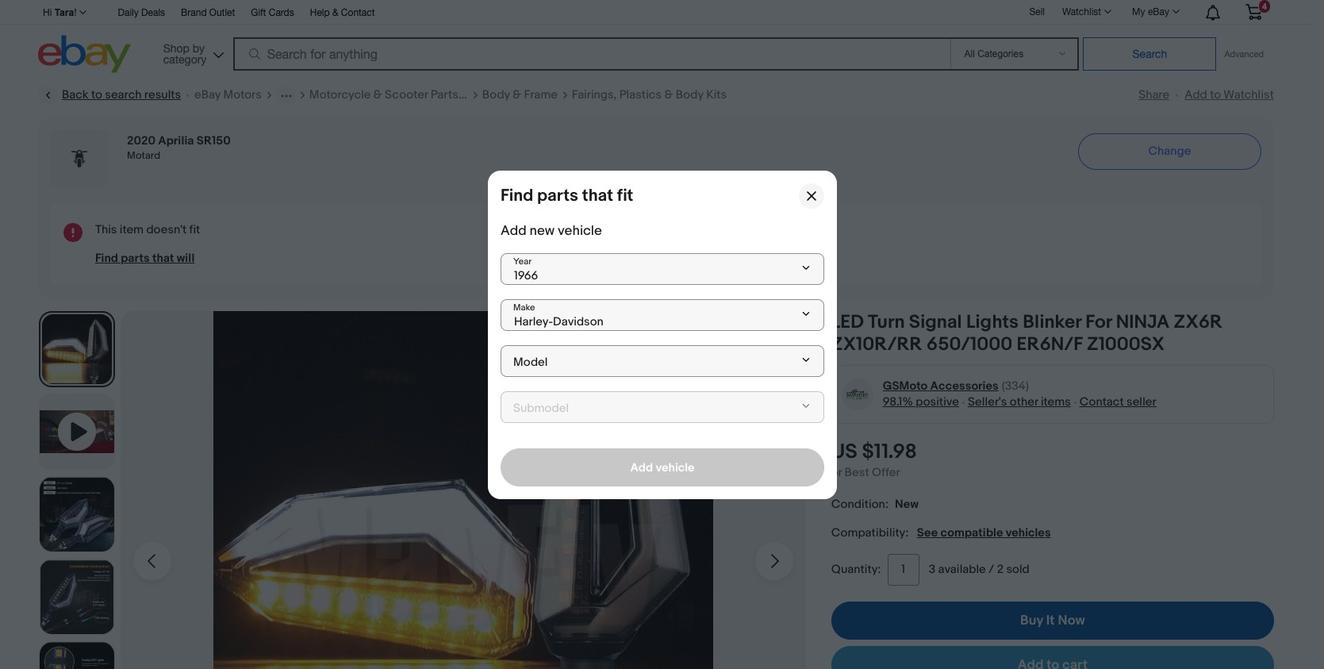 Task type: locate. For each thing, give the bounding box(es) containing it.
1 vertical spatial accessories
[[931, 379, 999, 394]]

parts
[[431, 87, 459, 102]]

that inside dialog
[[582, 185, 613, 206]]

items
[[1041, 395, 1071, 410]]

1 horizontal spatial ebay
[[1149, 6, 1170, 17]]

parts down item
[[121, 251, 150, 266]]

daily deals link
[[118, 5, 165, 22]]

add inside add vehicle button
[[630, 460, 653, 475]]

0 vertical spatial that
[[582, 185, 613, 206]]

1 vertical spatial fit
[[189, 222, 200, 237]]

vehicle
[[558, 223, 602, 239], [656, 460, 695, 475]]

watchlist inside the account navigation
[[1063, 6, 1102, 17]]

accessories inside motorcycle & scooter parts & accessories 'link'
[[473, 87, 541, 102]]

accessories right 'parts'
[[473, 87, 541, 102]]

0 vertical spatial find
[[501, 185, 533, 206]]

0 horizontal spatial watchlist
[[1063, 6, 1102, 17]]

find parts that will link
[[95, 251, 195, 266]]

0 horizontal spatial body
[[483, 87, 510, 102]]

& right 'parts'
[[461, 87, 470, 102]]

gsmoto
[[883, 379, 928, 394]]

& left scooter
[[374, 87, 382, 102]]

blinker
[[1023, 311, 1082, 333]]

to inside back to search results link
[[91, 87, 102, 102]]

parts up add new vehicle
[[537, 185, 578, 206]]

3 available / 2 sold
[[929, 562, 1030, 577]]

to down 'advanced' link
[[1211, 87, 1222, 102]]

None text field
[[501, 345, 824, 377]]

fit inside dialog
[[617, 185, 633, 206]]

0 horizontal spatial parts
[[121, 251, 150, 266]]

back
[[62, 87, 89, 102]]

0 horizontal spatial ebay
[[195, 87, 221, 102]]

accessories up seller's
[[931, 379, 999, 394]]

None submit
[[1084, 37, 1217, 71]]

gift cards
[[251, 7, 294, 18]]

2020
[[127, 133, 156, 148]]

& right help
[[333, 7, 339, 18]]

buy it now
[[1021, 613, 1086, 629]]

motorcycle & scooter parts & accessories link
[[309, 87, 541, 103]]

ebay motors
[[195, 87, 262, 102]]

2 body from the left
[[676, 87, 704, 102]]

fit inside region
[[189, 222, 200, 237]]

ebay left motors
[[195, 87, 221, 102]]

1 horizontal spatial find
[[501, 185, 533, 206]]

2 horizontal spatial add
[[1185, 87, 1208, 102]]

that for will
[[152, 251, 174, 266]]

ebay
[[1149, 6, 1170, 17], [195, 87, 221, 102]]

compatibility:
[[832, 525, 909, 541]]

advanced
[[1225, 49, 1265, 59]]

condition:
[[832, 497, 889, 512]]

positive
[[916, 395, 960, 410]]

add for add to watchlist
[[1185, 87, 1208, 102]]

1 horizontal spatial parts
[[537, 185, 578, 206]]

0 vertical spatial vehicle
[[558, 223, 602, 239]]

1 horizontal spatial to
[[1211, 87, 1222, 102]]

add to watchlist link
[[1185, 87, 1275, 102]]

body left frame
[[483, 87, 510, 102]]

results
[[144, 87, 181, 102]]

650/1000
[[927, 333, 1013, 356]]

0 vertical spatial contact
[[341, 7, 375, 18]]

1 vertical spatial that
[[152, 251, 174, 266]]

advanced link
[[1217, 38, 1272, 70]]

accessories
[[473, 87, 541, 102], [931, 379, 999, 394]]

None text field
[[501, 253, 824, 285], [501, 299, 824, 331], [501, 391, 824, 423], [501, 253, 824, 285], [501, 299, 824, 331], [501, 391, 824, 423]]

add for add vehicle
[[630, 460, 653, 475]]

ninja
[[1117, 311, 1170, 333]]

best
[[845, 465, 870, 480]]

body left kits
[[676, 87, 704, 102]]

0 vertical spatial accessories
[[473, 87, 541, 102]]

1 horizontal spatial contact
[[1080, 395, 1125, 410]]

1 vertical spatial ebay
[[195, 87, 221, 102]]

to
[[91, 87, 102, 102], [1211, 87, 1222, 102]]

my ebay link
[[1124, 2, 1188, 21]]

item
[[120, 222, 144, 237]]

ebay right the my
[[1149, 6, 1170, 17]]

1 vertical spatial watchlist
[[1224, 87, 1275, 102]]

contact left 'seller'
[[1080, 395, 1125, 410]]

frame
[[524, 87, 558, 102]]

daily deals
[[118, 7, 165, 18]]

parts for find parts that fit
[[537, 185, 578, 206]]

2 vertical spatial add
[[630, 460, 653, 475]]

this item doesn't fit
[[95, 222, 200, 237]]

& for help
[[333, 7, 339, 18]]

account navigation
[[38, 0, 1275, 25]]

parts inside find parts that fit dialog
[[537, 185, 578, 206]]

contact right help
[[341, 7, 375, 18]]

find
[[501, 185, 533, 206], [95, 251, 118, 266]]

fit
[[617, 185, 633, 206], [189, 222, 200, 237]]

0 vertical spatial parts
[[537, 185, 578, 206]]

ebay inside the account navigation
[[1149, 6, 1170, 17]]

1 horizontal spatial accessories
[[931, 379, 999, 394]]

us
[[832, 440, 858, 464]]

1 horizontal spatial body
[[676, 87, 704, 102]]

1 vertical spatial add
[[501, 223, 526, 239]]

find inside region
[[95, 251, 118, 266]]

watchlist right the sell
[[1063, 6, 1102, 17]]

0 horizontal spatial to
[[91, 87, 102, 102]]

region
[[51, 203, 1262, 286]]

er6n/f
[[1017, 333, 1083, 356]]

0 horizontal spatial fit
[[189, 222, 200, 237]]

1 vertical spatial find
[[95, 251, 118, 266]]

sold
[[1007, 562, 1030, 577]]

help & contact
[[310, 7, 375, 18]]

0 horizontal spatial that
[[152, 251, 174, 266]]

fit for find parts that fit
[[617, 185, 633, 206]]

1 horizontal spatial watchlist
[[1224, 87, 1275, 102]]

& left frame
[[513, 87, 522, 102]]

find for find parts that fit
[[501, 185, 533, 206]]

banner
[[38, 0, 1275, 77]]

1 horizontal spatial vehicle
[[656, 460, 695, 475]]

0 horizontal spatial accessories
[[473, 87, 541, 102]]

this
[[95, 222, 117, 237]]

that up add new vehicle
[[582, 185, 613, 206]]

back to search results
[[62, 87, 181, 102]]

& inside the account navigation
[[333, 7, 339, 18]]

sell
[[1030, 6, 1045, 17]]

1 vertical spatial vehicle
[[656, 460, 695, 475]]

1 vertical spatial parts
[[121, 251, 150, 266]]

ebay motors link
[[195, 87, 262, 103]]

watchlist
[[1063, 6, 1102, 17], [1224, 87, 1275, 102]]

0 horizontal spatial find
[[95, 251, 118, 266]]

0 horizontal spatial contact
[[341, 7, 375, 18]]

fairings,
[[572, 87, 617, 102]]

help
[[310, 7, 330, 18]]

0 vertical spatial fit
[[617, 185, 633, 206]]

to right 'back'
[[91, 87, 102, 102]]

gsmoto accessories link
[[883, 379, 999, 395]]

motors
[[223, 87, 262, 102]]

doesn't
[[146, 222, 187, 237]]

that left will
[[152, 251, 174, 266]]

1 horizontal spatial fit
[[617, 185, 633, 206]]

1 horizontal spatial add
[[630, 460, 653, 475]]

find parts that will
[[95, 251, 195, 266]]

0 vertical spatial watchlist
[[1063, 6, 1102, 17]]

find down this
[[95, 251, 118, 266]]

2020 aprilia sr150 motard
[[127, 133, 231, 162]]

add for add new vehicle
[[501, 223, 526, 239]]

& for motorcycle
[[374, 87, 382, 102]]

find inside dialog
[[501, 185, 533, 206]]

1 horizontal spatial that
[[582, 185, 613, 206]]

parts inside region
[[121, 251, 150, 266]]

quantity:
[[832, 562, 882, 577]]

sell link
[[1023, 6, 1053, 17]]

0 vertical spatial ebay
[[1149, 6, 1170, 17]]

seller's
[[968, 395, 1008, 410]]

0 horizontal spatial add
[[501, 223, 526, 239]]

find up the new on the left top
[[501, 185, 533, 206]]

&
[[333, 7, 339, 18], [374, 87, 382, 102], [461, 87, 470, 102], [513, 87, 522, 102], [665, 87, 673, 102]]

0 vertical spatial add
[[1185, 87, 1208, 102]]

buy it now link
[[832, 602, 1275, 640]]

none text field inside find parts that fit dialog
[[501, 345, 824, 377]]

watchlist down 'advanced' link
[[1224, 87, 1275, 102]]

add to watchlist
[[1185, 87, 1275, 102]]

3
[[929, 562, 936, 577]]

vehicle inside button
[[656, 460, 695, 475]]



Task type: describe. For each thing, give the bounding box(es) containing it.
0 horizontal spatial vehicle
[[558, 223, 602, 239]]

lights
[[967, 311, 1019, 333]]

change
[[1149, 144, 1192, 159]]

zx6r
[[1174, 311, 1223, 333]]

scooter
[[385, 87, 428, 102]]

watchlist link
[[1054, 2, 1119, 21]]

vehicles
[[1006, 525, 1051, 541]]

cards
[[269, 7, 294, 18]]

motard
[[127, 149, 160, 162]]

gsmoto accessories (334)
[[883, 379, 1030, 394]]

turn
[[868, 311, 905, 333]]

picture 2 of 9 image
[[40, 477, 114, 552]]

parts for find parts that will
[[121, 251, 150, 266]]

gsmoto accessories image
[[842, 378, 874, 411]]

brand outlet link
[[181, 5, 235, 22]]

$11.98
[[863, 440, 918, 464]]

add vehicle
[[630, 460, 695, 475]]

plastics
[[620, 87, 662, 102]]

that for fit
[[582, 185, 613, 206]]

contact seller
[[1080, 395, 1157, 410]]

see
[[917, 525, 939, 541]]

add vehicle button
[[501, 448, 824, 486]]

fit for this item doesn't fit
[[189, 222, 200, 237]]

(334)
[[1002, 379, 1030, 394]]

it
[[1047, 613, 1055, 629]]

/
[[989, 562, 995, 577]]

1 body from the left
[[483, 87, 510, 102]]

aprilia
[[158, 133, 194, 148]]

region containing this item doesn't fit
[[51, 203, 1262, 286]]

none submit inside banner
[[1084, 37, 1217, 71]]

share button
[[1139, 87, 1170, 102]]

98.1%
[[883, 395, 914, 410]]

seller
[[1127, 395, 1157, 410]]

banner containing sell
[[38, 0, 1275, 77]]

picture 3 of 9 image
[[40, 560, 114, 634]]

share
[[1139, 87, 1170, 102]]

to for add
[[1211, 87, 1222, 102]]

daily
[[118, 7, 139, 18]]

98.1% positive link
[[883, 395, 960, 410]]

gift cards link
[[251, 5, 294, 22]]

brand
[[181, 7, 207, 18]]

see compatible vehicles
[[917, 525, 1051, 541]]

will
[[177, 251, 195, 266]]

back to search results link
[[38, 86, 181, 105]]

see compatible vehicles link
[[917, 525, 1051, 541]]

signal
[[910, 311, 963, 333]]

my ebay
[[1133, 6, 1170, 17]]

compatible
[[941, 525, 1004, 541]]

seller's other items
[[968, 395, 1071, 410]]

find for find parts that will
[[95, 251, 118, 266]]

motorcycle & scooter parts & accessories
[[309, 87, 541, 102]]

change button
[[1079, 133, 1262, 170]]

seller's other items link
[[968, 395, 1071, 410]]

motorcycle
[[309, 87, 371, 102]]

body & frame
[[483, 87, 558, 102]]

body & frame link
[[483, 87, 558, 103]]

to for back
[[91, 87, 102, 102]]

deals
[[141, 7, 165, 18]]

& for body
[[513, 87, 522, 102]]

available
[[939, 562, 987, 577]]

Quantity: text field
[[888, 554, 920, 586]]

find parts that fit
[[501, 185, 633, 206]]

or
[[832, 465, 842, 480]]

brand outlet
[[181, 7, 235, 18]]

led turn signal lights blinker for ninja zx6r zx10r/rr 650/1000 er6n/f z1000sx - picture 1 of 9 image
[[121, 311, 806, 669]]

buy
[[1021, 613, 1044, 629]]

1 vertical spatial contact
[[1080, 395, 1125, 410]]

your shopping cart contains 4 items image
[[1246, 4, 1264, 20]]

for
[[1086, 311, 1113, 333]]

2
[[998, 562, 1004, 577]]

led turn signal lights blinker for ninja zx6r zx10r/rr 650/1000 er6n/f z1000sx
[[832, 311, 1223, 356]]

kits
[[707, 87, 727, 102]]

z1000sx
[[1088, 333, 1165, 356]]

fairings, plastics & body kits
[[572, 87, 727, 102]]

search
[[105, 87, 142, 102]]

zx10r/rr
[[832, 333, 923, 356]]

sr150
[[197, 133, 231, 148]]

add new vehicle
[[501, 223, 602, 239]]

outlet
[[209, 7, 235, 18]]

led
[[832, 311, 864, 333]]

98.1% positive
[[883, 395, 960, 410]]

video 1 of 1 image
[[40, 395, 114, 469]]

find parts that fit dialog
[[0, 0, 1325, 669]]

offer
[[872, 465, 901, 480]]

help & contact link
[[310, 5, 375, 22]]

new
[[895, 497, 919, 512]]

gift
[[251, 7, 266, 18]]

& right "plastics" on the top left of the page
[[665, 87, 673, 102]]

now
[[1058, 613, 1086, 629]]

fairings, plastics & body kits link
[[572, 87, 727, 103]]

picture 1 of 9 image
[[40, 313, 114, 386]]

contact inside the account navigation
[[341, 7, 375, 18]]

condition: new
[[832, 497, 919, 512]]

contact seller link
[[1080, 395, 1157, 410]]



Task type: vqa. For each thing, say whether or not it's contained in the screenshot.
GIFT
yes



